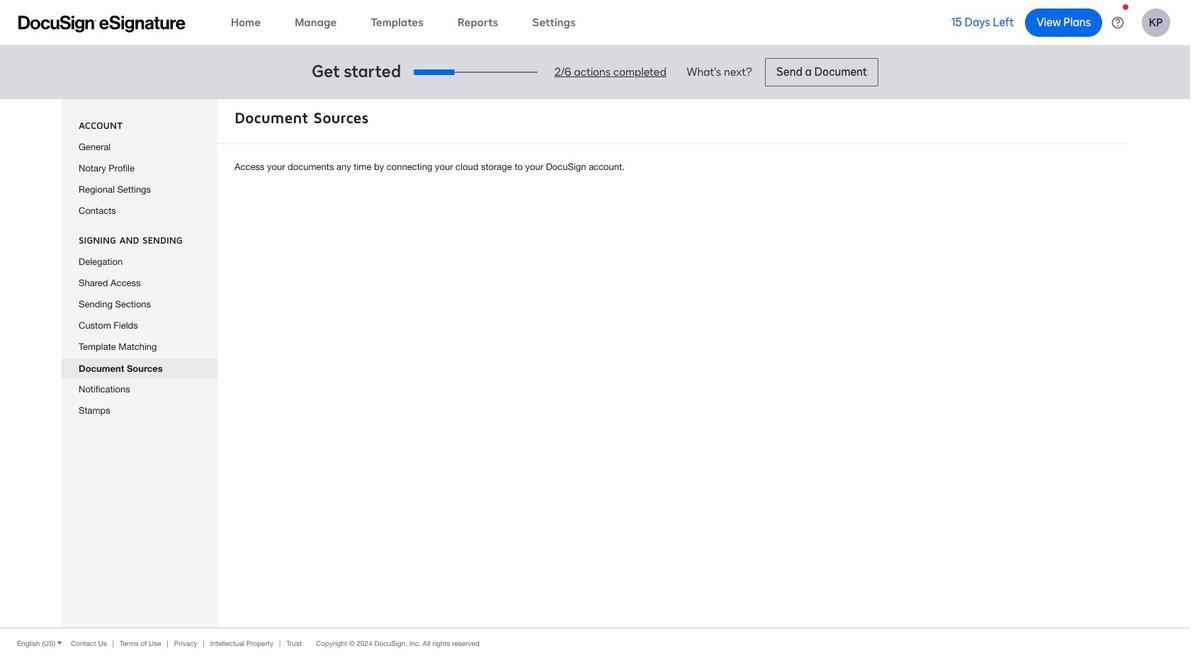 Task type: describe. For each thing, give the bounding box(es) containing it.
docusign esignature image
[[18, 15, 186, 32]]



Task type: vqa. For each thing, say whether or not it's contained in the screenshot.
User icon
no



Task type: locate. For each thing, give the bounding box(es) containing it.
more info region
[[0, 628, 1191, 658]]



